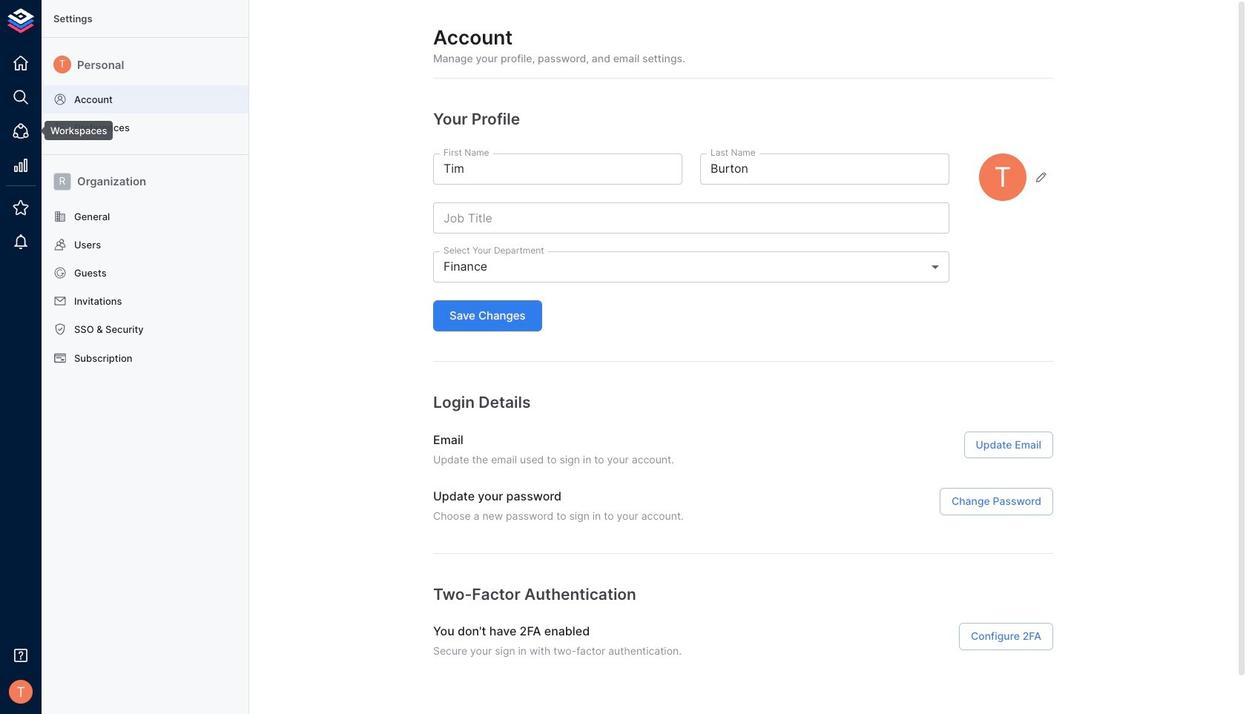 Task type: vqa. For each thing, say whether or not it's contained in the screenshot.
"CEO" text field
yes



Task type: describe. For each thing, give the bounding box(es) containing it.
Doe text field
[[700, 154, 950, 185]]

CEO text field
[[433, 203, 950, 234]]



Task type: locate. For each thing, give the bounding box(es) containing it.
tooltip
[[34, 121, 113, 140]]

  field
[[433, 251, 950, 283]]

John text field
[[433, 154, 683, 185]]



